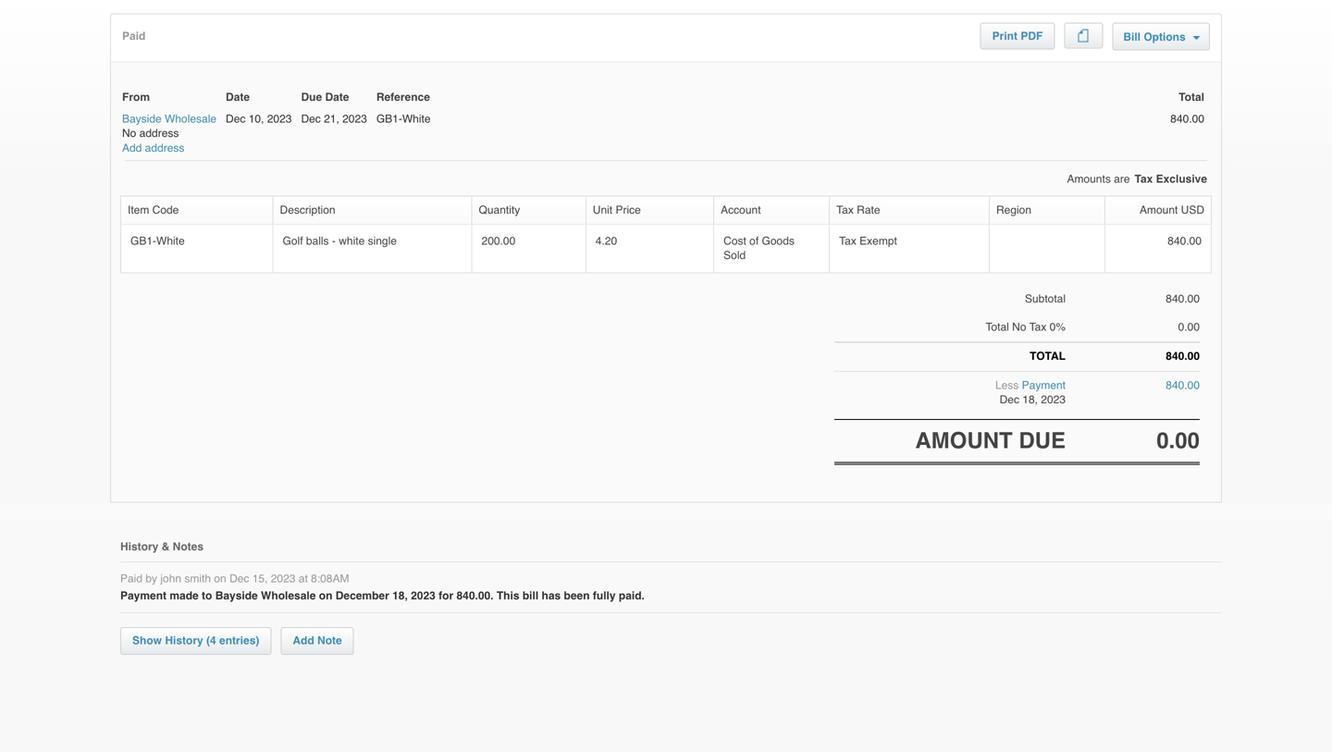 Task type: describe. For each thing, give the bounding box(es) containing it.
been
[[564, 590, 590, 603]]

subtotal
[[1026, 292, 1066, 305]]

0 horizontal spatial gb1-
[[131, 235, 156, 248]]

bill options
[[1124, 31, 1189, 44]]

paid by john smith on dec 15, 2023 at 8:08am payment made to bayside wholesale on december 18, 2023 for 840.00. this bill has been fully paid.
[[120, 573, 645, 603]]

from bayside wholesale no address add address
[[122, 91, 217, 154]]

tax left 0%
[[1030, 321, 1047, 334]]

2023 inside less payment dec 18, 2023
[[1042, 394, 1066, 406]]

add address link
[[122, 141, 185, 155]]

price
[[616, 204, 641, 217]]

bayside inside paid by john smith on dec 15, 2023 at 8:08am payment made to bayside wholesale on december 18, 2023 for 840.00. this bill has been fully paid.
[[215, 590, 258, 603]]

of
[[750, 235, 759, 248]]

0.00 for total no tax 0%
[[1179, 321, 1201, 334]]

1 horizontal spatial on
[[319, 590, 333, 603]]

due
[[301, 91, 322, 104]]

tax right the are
[[1135, 173, 1154, 185]]

&
[[162, 540, 170, 553]]

2023 left the at
[[271, 573, 296, 585]]

payment inside paid by john smith on dec 15, 2023 at 8:08am payment made to bayside wholesale on december 18, 2023 for 840.00. this bill has been fully paid.
[[120, 590, 167, 603]]

pdf
[[1021, 30, 1043, 43]]

bayside inside from bayside wholesale no address add address
[[122, 113, 162, 126]]

goods
[[762, 235, 795, 248]]

single
[[368, 235, 397, 248]]

200.00
[[482, 235, 516, 248]]

2 date from the left
[[325, 91, 349, 104]]

1 vertical spatial history
[[165, 635, 203, 648]]

at
[[299, 573, 308, 585]]

smith
[[185, 573, 211, 585]]

total for total no tax 0%
[[986, 321, 1010, 334]]

show history (4 entries)
[[132, 635, 260, 648]]

dec left 21, in the left top of the page
[[301, 113, 321, 126]]

by
[[146, 573, 157, 585]]

this
[[497, 590, 520, 603]]

unit price
[[593, 204, 641, 217]]

print pdf link
[[982, 24, 1055, 49]]

tax left rate
[[837, 204, 854, 217]]

21,
[[324, 113, 340, 126]]

2023 right 21, in the left top of the page
[[343, 113, 367, 126]]

account
[[721, 204, 761, 217]]

0 horizontal spatial history
[[120, 540, 159, 553]]

0.00 for amount due
[[1157, 428, 1201, 454]]

total no tax 0%
[[986, 321, 1066, 334]]

gb1- inside date dec 10, 2023 due date dec 21, 2023 reference gb1-white
[[377, 113, 403, 126]]

no inside from bayside wholesale no address add address
[[122, 127, 136, 140]]

1 vertical spatial address
[[145, 141, 185, 154]]

balls
[[306, 235, 329, 248]]

gb1-white
[[131, 235, 185, 248]]

amount usd
[[1140, 204, 1205, 217]]

december
[[336, 590, 389, 603]]

add note
[[293, 635, 342, 648]]

cost
[[724, 235, 747, 248]]

tax rate
[[837, 204, 881, 217]]

quantity
[[479, 204, 520, 217]]

bill
[[1124, 31, 1141, 44]]

15,
[[252, 573, 268, 585]]

4.20
[[596, 235, 618, 248]]

white
[[339, 235, 365, 248]]

entries)
[[219, 635, 260, 648]]

total for total 840.00
[[1179, 91, 1205, 104]]

note
[[318, 635, 342, 648]]

840.00.
[[457, 590, 494, 603]]

white inside date dec 10, 2023 due date dec 21, 2023 reference gb1-white
[[403, 113, 431, 126]]

item code
[[128, 204, 179, 217]]

tax exempt
[[840, 235, 898, 248]]

0 horizontal spatial white
[[156, 235, 185, 248]]

paid for paid
[[122, 30, 146, 43]]

code
[[152, 204, 179, 217]]

add note link
[[281, 628, 354, 655]]

dec inside less payment dec 18, 2023
[[1000, 394, 1020, 406]]

1 date from the left
[[226, 91, 250, 104]]



Task type: vqa. For each thing, say whether or not it's contained in the screenshot.
first More row options image from the top
no



Task type: locate. For each thing, give the bounding box(es) containing it.
paid.
[[619, 590, 645, 603]]

due
[[1019, 428, 1066, 454]]

show history (4 entries) link
[[120, 628, 272, 655]]

john
[[160, 573, 181, 585]]

paid
[[122, 30, 146, 43], [120, 573, 143, 585]]

region
[[997, 204, 1032, 217]]

0 horizontal spatial date
[[226, 91, 250, 104]]

0 vertical spatial on
[[214, 573, 227, 585]]

840.00
[[1171, 113, 1205, 126], [1168, 235, 1202, 248], [1167, 292, 1201, 305], [1167, 350, 1201, 363], [1167, 379, 1201, 392]]

add inside from bayside wholesale no address add address
[[122, 141, 142, 154]]

1 horizontal spatial white
[[403, 113, 431, 126]]

0 vertical spatial bayside
[[122, 113, 162, 126]]

for
[[439, 590, 454, 603]]

1 vertical spatial wholesale
[[261, 590, 316, 603]]

dec left 15,
[[230, 573, 249, 585]]

1 horizontal spatial history
[[165, 635, 203, 648]]

no left 0%
[[1013, 321, 1027, 334]]

tax left the exempt
[[840, 235, 857, 248]]

1 horizontal spatial no
[[1013, 321, 1027, 334]]

0 vertical spatial wholesale
[[165, 113, 217, 126]]

item
[[128, 204, 149, 217]]

amount due
[[916, 428, 1066, 454]]

18,
[[1023, 394, 1039, 406], [393, 590, 408, 603]]

0 horizontal spatial total
[[986, 321, 1010, 334]]

add down bayside wholesale link
[[122, 141, 142, 154]]

18, inside paid by john smith on dec 15, 2023 at 8:08am payment made to bayside wholesale on december 18, 2023 for 840.00. this bill has been fully paid.
[[393, 590, 408, 603]]

history & notes
[[120, 540, 204, 553]]

0 horizontal spatial payment
[[120, 590, 167, 603]]

total inside total 840.00
[[1179, 91, 1205, 104]]

0 vertical spatial total
[[1179, 91, 1205, 104]]

unit
[[593, 204, 613, 217]]

has
[[542, 590, 561, 603]]

add
[[122, 141, 142, 154], [293, 635, 314, 648]]

golf balls - white single
[[283, 235, 397, 248]]

1 vertical spatial on
[[319, 590, 333, 603]]

add left the note
[[293, 635, 314, 648]]

date
[[226, 91, 250, 104], [325, 91, 349, 104]]

0 vertical spatial paid
[[122, 30, 146, 43]]

0 vertical spatial address
[[139, 127, 179, 140]]

total
[[1030, 350, 1066, 363]]

bayside wholesale link
[[122, 112, 217, 127]]

0 vertical spatial 0.00
[[1179, 321, 1201, 334]]

0.00 up 840.00 link
[[1179, 321, 1201, 334]]

usd
[[1182, 204, 1205, 217]]

no
[[122, 127, 136, 140], [1013, 321, 1027, 334]]

payment inside less payment dec 18, 2023
[[1022, 379, 1066, 392]]

date dec 10, 2023 due date dec 21, 2023 reference gb1-white
[[226, 91, 431, 126]]

18, down payment link
[[1023, 394, 1039, 406]]

less
[[996, 379, 1019, 392]]

1 horizontal spatial date
[[325, 91, 349, 104]]

1 vertical spatial white
[[156, 235, 185, 248]]

white down code
[[156, 235, 185, 248]]

exempt
[[860, 235, 898, 248]]

exclusive
[[1157, 173, 1208, 185]]

total up the less
[[986, 321, 1010, 334]]

0 vertical spatial no
[[122, 127, 136, 140]]

amounts are tax exclusive
[[1068, 173, 1208, 185]]

0 vertical spatial gb1-
[[377, 113, 403, 126]]

1 vertical spatial 18,
[[393, 590, 408, 603]]

print
[[993, 30, 1018, 43]]

2023 right the 10,
[[267, 113, 292, 126]]

gb1- down item
[[131, 235, 156, 248]]

0 vertical spatial history
[[120, 540, 159, 553]]

1 horizontal spatial wholesale
[[261, 590, 316, 603]]

made
[[170, 590, 199, 603]]

2023 left for on the bottom left of page
[[411, 590, 436, 603]]

0.00 down 840.00 link
[[1157, 428, 1201, 454]]

dec down the less
[[1000, 394, 1020, 406]]

10,
[[249, 113, 264, 126]]

0%
[[1050, 321, 1066, 334]]

0 horizontal spatial wholesale
[[165, 113, 217, 126]]

1 vertical spatial 0.00
[[1157, 428, 1201, 454]]

total down options
[[1179, 91, 1205, 104]]

rate
[[857, 204, 881, 217]]

0 horizontal spatial no
[[122, 127, 136, 140]]

0 vertical spatial white
[[403, 113, 431, 126]]

0 horizontal spatial add
[[122, 141, 142, 154]]

amount
[[1140, 204, 1179, 217]]

payment
[[1022, 379, 1066, 392], [120, 590, 167, 603]]

-
[[332, 235, 336, 248]]

on down "8:08am"
[[319, 590, 333, 603]]

1 horizontal spatial bayside
[[215, 590, 258, 603]]

cost of goods sold
[[724, 235, 795, 262]]

paid left "by"
[[120, 573, 143, 585]]

wholesale
[[165, 113, 217, 126], [261, 590, 316, 603]]

2023
[[267, 113, 292, 126], [343, 113, 367, 126], [1042, 394, 1066, 406], [271, 573, 296, 585], [411, 590, 436, 603]]

from
[[122, 91, 150, 104]]

dec inside paid by john smith on dec 15, 2023 at 8:08am payment made to bayside wholesale on december 18, 2023 for 840.00. this bill has been fully paid.
[[230, 573, 249, 585]]

gb1-
[[377, 113, 403, 126], [131, 235, 156, 248]]

options
[[1144, 31, 1186, 44]]

18, right 'december'
[[393, 590, 408, 603]]

fully
[[593, 590, 616, 603]]

2023 down payment link
[[1042, 394, 1066, 406]]

on right smith
[[214, 573, 227, 585]]

0 vertical spatial add
[[122, 141, 142, 154]]

history left (4
[[165, 635, 203, 648]]

amounts
[[1068, 173, 1112, 185]]

print pdf
[[993, 30, 1043, 43]]

on
[[214, 573, 227, 585], [319, 590, 333, 603]]

bayside
[[122, 113, 162, 126], [215, 590, 258, 603]]

bill
[[523, 590, 539, 603]]

gb1- down reference
[[377, 113, 403, 126]]

0 horizontal spatial bayside
[[122, 113, 162, 126]]

1 vertical spatial gb1-
[[131, 235, 156, 248]]

dec
[[226, 113, 246, 126], [301, 113, 321, 126], [1000, 394, 1020, 406], [230, 573, 249, 585]]

1 vertical spatial total
[[986, 321, 1010, 334]]

(4
[[206, 635, 216, 648]]

are
[[1115, 173, 1131, 185]]

1 vertical spatial bayside
[[215, 590, 258, 603]]

0 vertical spatial payment
[[1022, 379, 1066, 392]]

1 vertical spatial no
[[1013, 321, 1027, 334]]

wholesale inside paid by john smith on dec 15, 2023 at 8:08am payment made to bayside wholesale on december 18, 2023 for 840.00. this bill has been fully paid.
[[261, 590, 316, 603]]

to
[[202, 590, 212, 603]]

payment down total
[[1022, 379, 1066, 392]]

history left & at bottom left
[[120, 540, 159, 553]]

total 840.00
[[1171, 91, 1205, 126]]

wholesale down the at
[[261, 590, 316, 603]]

8:08am
[[311, 573, 349, 585]]

description
[[280, 204, 336, 217]]

notes
[[173, 540, 204, 553]]

bayside down 15,
[[215, 590, 258, 603]]

0 horizontal spatial on
[[214, 573, 227, 585]]

18, inside less payment dec 18, 2023
[[1023, 394, 1039, 406]]

1 horizontal spatial gb1-
[[377, 113, 403, 126]]

1 horizontal spatial total
[[1179, 91, 1205, 104]]

wholesale up add address link
[[165, 113, 217, 126]]

payment down "by"
[[120, 590, 167, 603]]

amount
[[916, 428, 1013, 454]]

date up the 10,
[[226, 91, 250, 104]]

wholesale inside from bayside wholesale no address add address
[[165, 113, 217, 126]]

1 horizontal spatial add
[[293, 635, 314, 648]]

golf
[[283, 235, 303, 248]]

sold
[[724, 249, 746, 262]]

1 vertical spatial payment
[[120, 590, 167, 603]]

no up add address link
[[122, 127, 136, 140]]

840.00 link
[[1167, 379, 1201, 392]]

paid inside paid by john smith on dec 15, 2023 at 8:08am payment made to bayside wholesale on december 18, 2023 for 840.00. this bill has been fully paid.
[[120, 573, 143, 585]]

bayside down from
[[122, 113, 162, 126]]

1 vertical spatial add
[[293, 635, 314, 648]]

paid for paid by john smith on dec 15, 2023 at 8:08am payment made to bayside wholesale on december 18, 2023 for 840.00. this bill has been fully paid.
[[120, 573, 143, 585]]

date up 21, in the left top of the page
[[325, 91, 349, 104]]

0 vertical spatial 18,
[[1023, 394, 1039, 406]]

history
[[120, 540, 159, 553], [165, 635, 203, 648]]

1 horizontal spatial payment
[[1022, 379, 1066, 392]]

1 horizontal spatial 18,
[[1023, 394, 1039, 406]]

payment link
[[1022, 379, 1066, 392]]

paid up from
[[122, 30, 146, 43]]

less payment dec 18, 2023
[[996, 379, 1066, 406]]

dec left the 10,
[[226, 113, 246, 126]]

show
[[132, 635, 162, 648]]

reference
[[377, 91, 430, 104]]

address up add address link
[[139, 127, 179, 140]]

0 horizontal spatial 18,
[[393, 590, 408, 603]]

white down reference
[[403, 113, 431, 126]]

1 vertical spatial paid
[[120, 573, 143, 585]]

address down bayside wholesale link
[[145, 141, 185, 154]]



